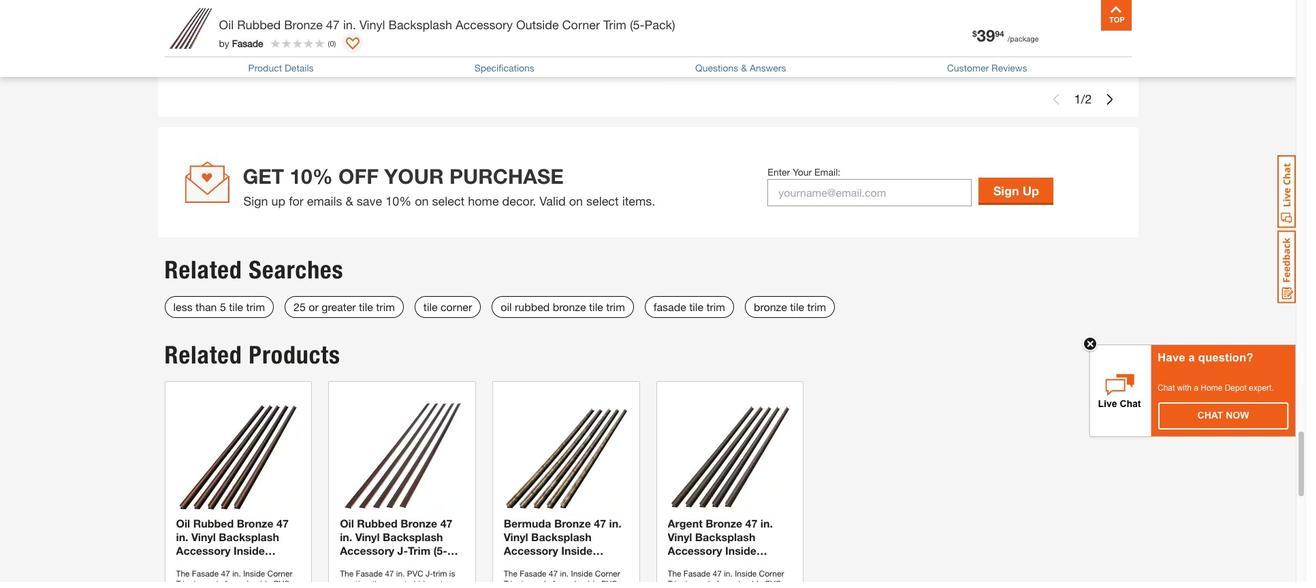 Task type: vqa. For each thing, say whether or not it's contained in the screenshot.
depot
yes



Task type: describe. For each thing, give the bounding box(es) containing it.
off
[[339, 164, 379, 188]]

argent bronze 47 in. vinyl backsplash accessory inside corner trim (5-pack)
[[668, 517, 776, 571]]

sign up button
[[979, 178, 1054, 203]]

( 1449 )
[[720, 52, 740, 60]]

fasade tile trim link
[[645, 296, 734, 318]]

chat with a home depot expert.
[[1158, 384, 1274, 393]]

vinyl inside bermuda bronze 47 in. vinyl backsplash accessory inside corner trim (5-pack)
[[504, 531, 528, 544]]

corner inside bermuda bronze 47 in. vinyl backsplash accessory inside corner trim (5-pack)
[[504, 558, 540, 571]]

get 10% off your purchase sign up for emails & save 10% on select home decor. valid on select items.
[[243, 164, 656, 208]]

with
[[1178, 384, 1192, 393]]

/package
[[1008, 34, 1039, 43]]

vinyl inside argent bronze 47 in. vinyl backsplash accessory inside corner trim (5-pack)
[[668, 531, 692, 544]]

have
[[1158, 352, 1186, 365]]

0 vertical spatial 10%
[[290, 164, 333, 188]]

sign up
[[994, 183, 1040, 198]]

1 tile from the left
[[229, 300, 243, 313]]

chat
[[1158, 384, 1175, 393]]

your
[[793, 166, 812, 178]]

j-
[[398, 545, 408, 557]]

25 or greater tile trim link
[[285, 296, 404, 318]]

feedback link image
[[1278, 230, 1296, 304]]

oil rubbed bronze 47 in. vinyl backsplash accessory inside corner trim (5-pack)
[[176, 517, 289, 571]]

trim inside argent bronze 47 in. vinyl backsplash accessory inside corner trim (5-pack)
[[707, 558, 730, 571]]

trim inside oil rubbed bronze 47 in. vinyl backsplash accessory j-trim (5- pack)
[[408, 545, 431, 557]]

47 inside bermuda bronze 47 in. vinyl backsplash accessory inside corner trim (5-pack)
[[594, 517, 606, 530]]

accessory inside bermuda bronze 47 in. vinyl backsplash accessory inside corner trim (5-pack)
[[504, 545, 558, 557]]

items.
[[622, 193, 656, 208]]

questions & answers
[[696, 62, 787, 73]]

oil
[[501, 300, 512, 313]]

vinyl inside oil rubbed bronze 47 in. vinyl backsplash accessory outside corner trim (5-pack)
[[290, 0, 310, 9]]

oil rubbed bronze 47 in. vinyl backsplash accessory j-trim (5-pack) image
[[340, 393, 464, 517]]

customer
[[947, 62, 989, 73]]

trim for less than 5 tile trim
[[246, 300, 265, 313]]

94
[[995, 28, 1005, 39]]

your
[[384, 164, 444, 188]]

maker
[[611, 12, 638, 24]]

product details
[[248, 62, 314, 73]]

accessory inside oil rubbed bronze 47 in. vinyl backsplash accessory j-trim (5- pack)
[[340, 545, 395, 557]]

rubbed inside oil rubbed bronze 47 in. vinyl backsplash accessory outside corner trim (5-pack)
[[195, 0, 229, 9]]

product
[[248, 62, 282, 73]]

chat now link
[[1159, 403, 1288, 429]]

3-in-1 single cup black multifunction drip coffee maker link
[[502, 0, 639, 25]]

oil rubbed bronze 47 in. vinyl backsplash accessory outside corner trim (5-pack) link
[[181, 0, 317, 39]]

oil rubbed bronze 47 in. vinyl backsplash accessory j-trim (5- pack)
[[340, 517, 453, 571]]

this is the first slide image
[[1051, 94, 1062, 105]]

vinyl inside oil rubbed bronze 47 in. vinyl backsplash accessory inside corner trim (5-pack)
[[191, 531, 216, 544]]

customer reviews
[[947, 62, 1028, 73]]

display image
[[346, 37, 360, 51]]

trim for oil rubbed bronze tile trim
[[606, 300, 625, 313]]

up
[[1023, 183, 1040, 198]]

in. inside oil rubbed bronze 47 in. vinyl backsplash accessory j-trim (5- pack)
[[340, 531, 352, 544]]

corner inside oil rubbed bronze 47 in. vinyl backsplash accessory inside corner trim (5-pack)
[[176, 558, 212, 571]]

pack) inside oil rubbed bronze 47 in. vinyl backsplash accessory inside corner trim (5-pack)
[[255, 558, 284, 571]]

( 0 )
[[328, 38, 336, 47]]

multifunction
[[502, 12, 558, 24]]

backsplash inside oil rubbed bronze 47 in. vinyl backsplash accessory outside corner trim (5-pack)
[[181, 12, 230, 24]]

( for 1449
[[720, 52, 722, 60]]

purchase
[[450, 164, 564, 188]]

oil rubbed bronze tile trim link
[[492, 296, 634, 318]]

47 inside oil rubbed bronze 47 in. vinyl backsplash accessory j-trim (5- pack)
[[441, 517, 453, 530]]

bermuda bronze 47 in. vinyl backsplash accessory inside corner trim (5-pack)
[[504, 517, 622, 571]]

get
[[243, 164, 284, 188]]

trim inside bermuda bronze 47 in. vinyl backsplash accessory inside corner trim (5-pack)
[[543, 558, 566, 571]]

argent bronze 47 in. vinyl backsplash accessory inside corner trim (5-pack) image
[[668, 393, 792, 517]]

$
[[973, 28, 977, 39]]

reviews
[[992, 62, 1028, 73]]

by
[[219, 37, 229, 49]]

pack) inside oil rubbed bronze 47 in. vinyl backsplash accessory outside corner trim (5-pack)
[[245, 26, 269, 38]]

corner inside argent bronze 47 in. vinyl backsplash accessory inside corner trim (5-pack)
[[668, 558, 704, 571]]

home
[[1201, 384, 1223, 393]]

expert.
[[1249, 384, 1274, 393]]

up
[[271, 193, 286, 208]]

1 horizontal spatial outside
[[516, 17, 559, 32]]

bronze inside oil rubbed bronze 47 in. vinyl backsplash accessory j-trim (5- pack)
[[401, 517, 438, 530]]

accessory inside oil rubbed bronze 47 in. vinyl backsplash accessory inside corner trim (5-pack)
[[176, 545, 231, 557]]

1449
[[722, 52, 738, 60]]

question?
[[1199, 352, 1254, 365]]

chat
[[1198, 410, 1224, 421]]

inside inside oil rubbed bronze 47 in. vinyl backsplash accessory inside corner trim (5-pack)
[[234, 545, 265, 557]]

backsplash inside argent bronze 47 in. vinyl backsplash accessory inside corner trim (5-pack)
[[695, 531, 756, 544]]

or
[[309, 300, 319, 313]]

& inside get 10% off your purchase sign up for emails & save 10% on select home decor. valid on select items.
[[346, 193, 353, 208]]

oil rubbed bronze 47 in. vinyl backsplash accessory inside corner trim (5-pack) link
[[176, 393, 301, 571]]

bronze tile trim
[[754, 300, 826, 313]]

questions
[[696, 62, 739, 73]]

accessory inside oil rubbed bronze 47 in. vinyl backsplash accessory outside corner trim (5-pack)
[[233, 12, 277, 24]]

$ 39 94 /package
[[973, 26, 1039, 45]]

) for ( 0 )
[[334, 38, 336, 47]]

(5- inside bermuda bronze 47 in. vinyl backsplash accessory inside corner trim (5-pack)
[[569, 558, 582, 571]]

yourname@email.com text field
[[768, 179, 972, 207]]

products
[[249, 340, 340, 370]]

2
[[1086, 91, 1092, 106]]

/
[[1081, 91, 1086, 106]]

in. inside bermuda bronze 47 in. vinyl backsplash accessory inside corner trim (5-pack)
[[609, 517, 622, 530]]

3-
[[502, 0, 511, 9]]

trim inside oil rubbed bronze 47 in. vinyl backsplash accessory inside corner trim (5-pack)
[[215, 558, 238, 571]]

1 select from the left
[[432, 193, 465, 208]]

backsplash inside oil rubbed bronze 47 in. vinyl backsplash accessory inside corner trim (5-pack)
[[219, 531, 279, 544]]

1 inside 3-in-1 single cup black multifunction drip coffee maker
[[523, 0, 528, 9]]

1 vertical spatial a
[[1194, 384, 1199, 393]]

enter
[[768, 166, 790, 178]]

trim for 25 or greater tile trim
[[376, 300, 395, 313]]

tile corner
[[424, 300, 472, 313]]

less than 5 tile trim
[[173, 300, 265, 313]]

(5- inside argent bronze 47 in. vinyl backsplash accessory inside corner trim (5-pack)
[[733, 558, 746, 571]]

25 or greater tile trim
[[294, 300, 395, 313]]

coffee
[[581, 12, 609, 24]]

less than 5 tile trim link
[[165, 296, 274, 318]]

1 / 2
[[1075, 91, 1092, 106]]

emails
[[307, 193, 342, 208]]

oil inside oil rubbed bronze 47 in. vinyl backsplash accessory j-trim (5- pack)
[[340, 517, 354, 530]]

47 inside oil rubbed bronze 47 in. vinyl backsplash accessory inside corner trim (5-pack)
[[277, 517, 289, 530]]

now
[[1226, 410, 1250, 421]]

rubbed inside oil rubbed bronze 47 in. vinyl backsplash accessory inside corner trim (5-pack)
[[193, 517, 234, 530]]

cup
[[559, 0, 577, 9]]



Task type: locate. For each thing, give the bounding box(es) containing it.
1 horizontal spatial bronze
[[754, 300, 787, 313]]

10% down your
[[386, 193, 412, 208]]

1 vertical spatial &
[[346, 193, 353, 208]]

5
[[220, 300, 226, 313]]

related down than
[[165, 340, 242, 370]]

customer reviews button
[[947, 62, 1028, 73], [947, 62, 1028, 73]]

inside for bermuda bronze 47 in. vinyl backsplash accessory inside corner trim (5-pack)
[[562, 545, 593, 557]]

& left save
[[346, 193, 353, 208]]

vinyl inside oil rubbed bronze 47 in. vinyl backsplash accessory j-trim (5- pack)
[[355, 531, 380, 544]]

oil rubbed bronze 47 in. vinyl backsplash accessory outside corner trim (5-pack)
[[181, 0, 313, 38], [219, 17, 676, 32]]

4 trim from the left
[[707, 300, 726, 313]]

1 left 2
[[1075, 91, 1081, 106]]

valid
[[540, 193, 566, 208]]

(5-
[[630, 17, 645, 32], [234, 26, 245, 38], [434, 545, 447, 557], [241, 558, 255, 571], [733, 558, 746, 571], [569, 558, 582, 571]]

product image image
[[168, 7, 212, 51]]

47 inside argent bronze 47 in. vinyl backsplash accessory inside corner trim (5-pack)
[[746, 517, 758, 530]]

in. inside oil rubbed bronze 47 in. vinyl backsplash accessory outside corner trim (5-pack)
[[277, 0, 288, 9]]

a right have
[[1189, 352, 1195, 365]]

10%
[[290, 164, 333, 188], [386, 193, 412, 208]]

(5- inside oil rubbed bronze 47 in. vinyl backsplash accessory j-trim (5- pack)
[[434, 545, 447, 557]]

0 horizontal spatial 1
[[523, 0, 528, 9]]

in. inside argent bronze 47 in. vinyl backsplash accessory inside corner trim (5-pack)
[[761, 517, 773, 530]]

related
[[165, 255, 242, 285], [165, 340, 242, 370]]

0 horizontal spatial bronze
[[553, 300, 586, 313]]

0 horizontal spatial select
[[432, 193, 465, 208]]

live chat image
[[1278, 155, 1296, 228]]

0 horizontal spatial on
[[415, 193, 429, 208]]

pack) inside oil rubbed bronze 47 in. vinyl backsplash accessory j-trim (5- pack)
[[340, 558, 369, 571]]

related up than
[[165, 255, 242, 285]]

fasade
[[232, 37, 263, 49]]

bronze inside oil rubbed bronze tile trim link
[[553, 300, 586, 313]]

47
[[264, 0, 275, 9], [326, 17, 340, 32], [277, 517, 289, 530], [746, 517, 758, 530], [441, 517, 453, 530], [594, 517, 606, 530]]

related for related searches
[[165, 255, 242, 285]]

searches
[[249, 255, 344, 285]]

greater
[[322, 300, 356, 313]]

black
[[580, 0, 604, 9]]

1 horizontal spatial select
[[587, 193, 619, 208]]

bronze inside argent bronze 47 in. vinyl backsplash accessory inside corner trim (5-pack)
[[706, 517, 743, 530]]

3 inside from the left
[[562, 545, 593, 557]]

next slide image
[[1105, 94, 1116, 105]]

2 on from the left
[[569, 193, 583, 208]]

for
[[289, 193, 304, 208]]

backsplash inside oil rubbed bronze 47 in. vinyl backsplash accessory j-trim (5- pack)
[[383, 531, 443, 544]]

5 trim from the left
[[808, 300, 826, 313]]

oil rubbed bronze 47 in. vinyl backsplash accessory outside corner trim (5-pack) down 3-
[[219, 17, 676, 32]]

on right valid
[[569, 193, 583, 208]]

(
[[328, 38, 330, 47], [720, 52, 722, 60]]

1 inside from the left
[[234, 545, 265, 557]]

in.
[[277, 0, 288, 9], [343, 17, 356, 32], [761, 517, 773, 530], [609, 517, 622, 530], [176, 531, 188, 544], [340, 531, 352, 544]]

0 horizontal spatial outside
[[280, 12, 313, 24]]

inside inside bermuda bronze 47 in. vinyl backsplash accessory inside corner trim (5-pack)
[[562, 545, 593, 557]]

accessory
[[233, 12, 277, 24], [456, 17, 513, 32], [176, 545, 231, 557], [668, 545, 722, 557], [340, 545, 395, 557], [504, 545, 558, 557]]

have a question?
[[1158, 352, 1254, 365]]

oil rubbed bronze 47 in. vinyl backsplash accessory outside corner trim (5-pack) up the product
[[181, 0, 313, 38]]

0 vertical spatial 1
[[523, 0, 528, 9]]

on down your
[[415, 193, 429, 208]]

outside down the single at left
[[516, 17, 559, 32]]

than
[[196, 300, 217, 313]]

0 horizontal spatial )
[[334, 38, 336, 47]]

oil inside oil rubbed bronze 47 in. vinyl backsplash accessory outside corner trim (5-pack)
[[181, 0, 192, 9]]

1 up multifunction
[[523, 0, 528, 9]]

& left answers
[[741, 62, 747, 73]]

trim inside fasade tile trim link
[[707, 300, 726, 313]]

) up questions & answers at the right top of the page
[[738, 52, 740, 60]]

0 horizontal spatial (
[[328, 38, 330, 47]]

trim
[[246, 300, 265, 313], [376, 300, 395, 313], [606, 300, 625, 313], [707, 300, 726, 313], [808, 300, 826, 313]]

bronze
[[553, 300, 586, 313], [754, 300, 787, 313]]

(5- inside oil rubbed bronze 47 in. vinyl backsplash accessory inside corner trim (5-pack)
[[241, 558, 255, 571]]

less
[[173, 300, 193, 313]]

outside up the details
[[280, 12, 313, 24]]

1 bronze from the left
[[553, 300, 586, 313]]

trim inside bronze tile trim link
[[808, 300, 826, 313]]

1 vertical spatial )
[[738, 52, 740, 60]]

drip
[[560, 12, 578, 24]]

details
[[285, 62, 314, 73]]

2 select from the left
[[587, 193, 619, 208]]

decor.
[[502, 193, 536, 208]]

bronze inside bermuda bronze 47 in. vinyl backsplash accessory inside corner trim (5-pack)
[[554, 517, 591, 530]]

chat now
[[1198, 410, 1250, 421]]

top button
[[1101, 0, 1132, 31]]

( for 0
[[328, 38, 330, 47]]

1 horizontal spatial inside
[[562, 545, 593, 557]]

specifications
[[475, 62, 535, 73]]

home
[[468, 193, 499, 208]]

argent
[[668, 517, 703, 530]]

pack) inside argent bronze 47 in. vinyl backsplash accessory inside corner trim (5-pack)
[[746, 558, 776, 571]]

1 horizontal spatial )
[[738, 52, 740, 60]]

39
[[977, 26, 995, 45]]

( left display image at the left of the page
[[328, 38, 330, 47]]

) left display image at the left of the page
[[334, 38, 336, 47]]

inside for argent bronze 47 in. vinyl backsplash accessory inside corner trim (5-pack)
[[725, 545, 757, 557]]

0 horizontal spatial sign
[[244, 193, 268, 208]]

0 vertical spatial &
[[741, 62, 747, 73]]

) for ( 1449 )
[[738, 52, 740, 60]]

47 inside oil rubbed bronze 47 in. vinyl backsplash accessory outside corner trim (5-pack)
[[264, 0, 275, 9]]

accessory inside argent bronze 47 in. vinyl backsplash accessory inside corner trim (5-pack)
[[668, 545, 722, 557]]

2 trim from the left
[[376, 300, 395, 313]]

oil inside oil rubbed bronze 47 in. vinyl backsplash accessory inside corner trim (5-pack)
[[176, 517, 190, 530]]

trim inside oil rubbed bronze tile trim link
[[606, 300, 625, 313]]

1 trim from the left
[[246, 300, 265, 313]]

2 tile from the left
[[359, 300, 373, 313]]

product details button
[[248, 62, 314, 73], [248, 62, 314, 73]]

3 tile from the left
[[424, 300, 438, 313]]

bermuda bronze 47 in. vinyl backsplash accessory inside corner trim (5-pack) link
[[504, 393, 628, 571]]

bronze tile trim link
[[745, 296, 835, 318]]

specifications button
[[475, 62, 535, 73], [475, 62, 535, 73]]

1 vertical spatial related
[[165, 340, 242, 370]]

sign left "up"
[[244, 193, 268, 208]]

1 horizontal spatial (
[[720, 52, 722, 60]]

corner
[[441, 300, 472, 313]]

1 vertical spatial 10%
[[386, 193, 412, 208]]

rubbed inside oil rubbed bronze 47 in. vinyl backsplash accessory j-trim (5- pack)
[[357, 517, 398, 530]]

0 vertical spatial a
[[1189, 352, 1195, 365]]

tile corner link
[[415, 296, 481, 318]]

sign inside get 10% off your purchase sign up for emails & save 10% on select home decor. valid on select items.
[[244, 193, 268, 208]]

bermuda
[[504, 517, 551, 530]]

backsplash inside bermuda bronze 47 in. vinyl backsplash accessory inside corner trim (5-pack)
[[531, 531, 592, 544]]

( up questions
[[720, 52, 722, 60]]

0 vertical spatial related
[[165, 255, 242, 285]]

0 vertical spatial (
[[328, 38, 330, 47]]

trim inside 25 or greater tile trim link
[[376, 300, 395, 313]]

4 tile from the left
[[589, 300, 603, 313]]

oil rubbed bronze 47 in. vinyl backsplash accessory inside corner trim (5-pack) image
[[176, 393, 301, 517]]

trim
[[604, 17, 627, 32], [213, 26, 231, 38], [408, 545, 431, 557], [215, 558, 238, 571], [707, 558, 730, 571], [543, 558, 566, 571]]

select left items.
[[587, 193, 619, 208]]

rubbed
[[195, 0, 229, 9], [237, 17, 281, 32], [193, 517, 234, 530], [357, 517, 398, 530]]

oil rubbed bronze 47 in. vinyl backsplash accessory j-trim (5- pack) link
[[340, 393, 464, 571]]

2 related from the top
[[165, 340, 242, 370]]

1 horizontal spatial on
[[569, 193, 583, 208]]

)
[[334, 38, 336, 47], [738, 52, 740, 60]]

on
[[415, 193, 429, 208], [569, 193, 583, 208]]

select left home
[[432, 193, 465, 208]]

oil rubbed bronze tile trim
[[501, 300, 625, 313]]

email:
[[815, 166, 841, 178]]

1 related from the top
[[165, 255, 242, 285]]

related for related products
[[165, 340, 242, 370]]

fasade tile trim
[[654, 300, 726, 313]]

corner
[[562, 17, 600, 32], [181, 26, 210, 38], [176, 558, 212, 571], [668, 558, 704, 571], [504, 558, 540, 571]]

related products
[[165, 340, 340, 370]]

trim inside less than 5 tile trim link
[[246, 300, 265, 313]]

5 tile from the left
[[690, 300, 704, 313]]

trim inside oil rubbed bronze 47 in. vinyl backsplash accessory outside corner trim (5-pack)
[[213, 26, 231, 38]]

1 vertical spatial (
[[720, 52, 722, 60]]

3-in-1 single cup black multifunction drip coffee maker
[[502, 0, 638, 24]]

bronze inside oil rubbed bronze 47 in. vinyl backsplash accessory inside corner trim (5-pack)
[[237, 517, 274, 530]]

3 trim from the left
[[606, 300, 625, 313]]

pack)
[[645, 17, 676, 32], [245, 26, 269, 38], [255, 558, 284, 571], [746, 558, 776, 571], [340, 558, 369, 571], [582, 558, 612, 571]]

fasade
[[654, 300, 687, 313]]

0 horizontal spatial &
[[346, 193, 353, 208]]

bronze inside bronze tile trim link
[[754, 300, 787, 313]]

in-
[[511, 0, 523, 9]]

0
[[330, 38, 334, 47]]

sign left up
[[994, 183, 1020, 198]]

depot
[[1225, 384, 1247, 393]]

backsplash
[[181, 12, 230, 24], [389, 17, 452, 32], [219, 531, 279, 544], [695, 531, 756, 544], [383, 531, 443, 544], [531, 531, 592, 544]]

bermuda bronze 47 in. vinyl backsplash accessory inside corner trim (5-pack) image
[[504, 393, 628, 517]]

0 horizontal spatial 10%
[[290, 164, 333, 188]]

pack) inside bermuda bronze 47 in. vinyl backsplash accessory inside corner trim (5-pack)
[[582, 558, 612, 571]]

sign inside sign up button
[[994, 183, 1020, 198]]

0 vertical spatial )
[[334, 38, 336, 47]]

bronze
[[232, 0, 262, 9], [284, 17, 323, 32], [237, 517, 274, 530], [706, 517, 743, 530], [401, 517, 438, 530], [554, 517, 591, 530]]

1 horizontal spatial 1
[[1075, 91, 1081, 106]]

1
[[523, 0, 528, 9], [1075, 91, 1081, 106]]

25
[[294, 300, 306, 313]]

answers
[[750, 62, 787, 73]]

inside inside argent bronze 47 in. vinyl backsplash accessory inside corner trim (5-pack)
[[725, 545, 757, 557]]

a
[[1189, 352, 1195, 365], [1194, 384, 1199, 393]]

1 horizontal spatial sign
[[994, 183, 1020, 198]]

a right with
[[1194, 384, 1199, 393]]

1 horizontal spatial &
[[741, 62, 747, 73]]

inside
[[234, 545, 265, 557], [725, 545, 757, 557], [562, 545, 593, 557]]

6 tile from the left
[[790, 300, 805, 313]]

2 bronze from the left
[[754, 300, 787, 313]]

by fasade
[[219, 37, 263, 49]]

bronze inside oil rubbed bronze 47 in. vinyl backsplash accessory outside corner trim (5-pack)
[[232, 0, 262, 9]]

argent bronze 47 in. vinyl backsplash accessory inside corner trim (5-pack) link
[[668, 393, 792, 571]]

1 on from the left
[[415, 193, 429, 208]]

1 vertical spatial 1
[[1075, 91, 1081, 106]]

single
[[531, 0, 557, 9]]

1 horizontal spatial 10%
[[386, 193, 412, 208]]

2 inside from the left
[[725, 545, 757, 557]]

tile
[[229, 300, 243, 313], [359, 300, 373, 313], [424, 300, 438, 313], [589, 300, 603, 313], [690, 300, 704, 313], [790, 300, 805, 313]]

in. inside oil rubbed bronze 47 in. vinyl backsplash accessory inside corner trim (5-pack)
[[176, 531, 188, 544]]

0 horizontal spatial inside
[[234, 545, 265, 557]]

10% up emails
[[290, 164, 333, 188]]

2 horizontal spatial inside
[[725, 545, 757, 557]]

enter your email:
[[768, 166, 841, 178]]



